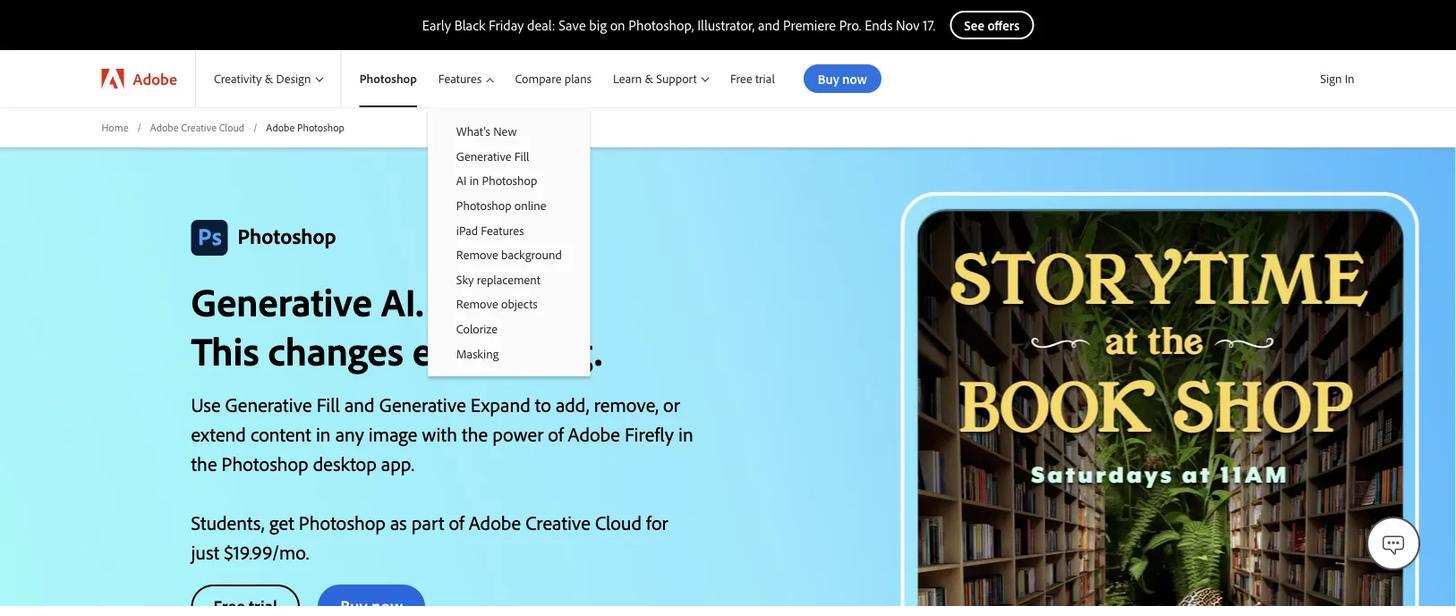 Task type: describe. For each thing, give the bounding box(es) containing it.
learn
[[613, 71, 642, 87]]

add,
[[556, 392, 589, 417]]

premiere
[[783, 16, 836, 34]]

new
[[493, 124, 517, 139]]

ipad features
[[456, 222, 524, 238]]

0 vertical spatial cloud
[[219, 120, 244, 134]]

to
[[535, 392, 551, 417]]

everything.
[[413, 326, 602, 376]]

and inside use generative fill and generative expand to add, remove, or extend content in any image with the power of adobe firefly in the photoshop desktop app.
[[344, 392, 375, 417]]

power
[[492, 422, 544, 447]]

just
[[191, 540, 219, 565]]

use
[[191, 392, 221, 417]]

plans
[[565, 71, 592, 87]]

remove,
[[594, 392, 659, 417]]

generative ai. this changes everything.
[[191, 277, 602, 376]]

sign in
[[1320, 71, 1355, 86]]

photoshop online
[[456, 198, 546, 213]]

what's new
[[456, 124, 517, 139]]

friday
[[489, 16, 524, 34]]

adobe creative cloud
[[150, 120, 244, 134]]

early
[[422, 16, 451, 34]]

& for learn
[[645, 71, 653, 87]]

pro.
[[839, 16, 862, 34]]

ai.
[[381, 277, 424, 327]]

of inside students, get photoshop as part of adobe creative cloud for just $19.99/mo.
[[449, 510, 464, 536]]

photoshop,
[[629, 16, 694, 34]]

of inside use generative fill and generative expand to add, remove, or extend content in any image with the power of adobe firefly in the photoshop desktop app.
[[548, 422, 563, 447]]

replacement
[[477, 272, 541, 287]]

adobe for adobe
[[133, 68, 177, 89]]

sky
[[456, 272, 474, 287]]

masking link
[[428, 341, 591, 366]]

ai in photoshop link
[[428, 168, 591, 193]]

save
[[559, 16, 586, 34]]

illustrator,
[[697, 16, 755, 34]]

generative fill
[[456, 148, 529, 164]]

get
[[269, 510, 294, 536]]

2 horizontal spatial in
[[678, 422, 693, 447]]

in inside ai in photoshop link
[[470, 173, 479, 189]]

image
[[369, 422, 418, 447]]

17.
[[923, 16, 936, 34]]

generative inside generative ai. this changes everything.
[[191, 277, 372, 327]]

in
[[1345, 71, 1355, 86]]

features button
[[428, 50, 504, 107]]

what's new link
[[428, 119, 591, 144]]

this
[[191, 326, 259, 376]]

changes
[[268, 326, 404, 376]]

ipad features link
[[428, 218, 591, 243]]

photoshop online link
[[428, 193, 591, 218]]

remove for remove objects
[[456, 296, 498, 312]]

on
[[610, 16, 625, 34]]

remove background link
[[428, 243, 591, 267]]

compare plans
[[515, 71, 592, 87]]

use generative fill and generative expand to add, remove, or extend content in any image with the power of adobe firefly in the photoshop desktop app.
[[191, 392, 693, 476]]

& for creativity
[[265, 71, 273, 87]]

ai
[[456, 173, 467, 189]]

adobe inside use generative fill and generative expand to add, remove, or extend content in any image with the power of adobe firefly in the photoshop desktop app.
[[568, 422, 620, 447]]

any
[[335, 422, 364, 447]]

adobe creative cloud link
[[150, 120, 244, 135]]

1 horizontal spatial and
[[758, 16, 780, 34]]

features inside popup button
[[438, 71, 482, 87]]

creative inside students, get photoshop as part of adobe creative cloud for just $19.99/mo.
[[526, 510, 591, 536]]

deal:
[[527, 16, 555, 34]]



Task type: vqa. For each thing, say whether or not it's contained in the screenshot.
photoshop online
yes



Task type: locate. For each thing, give the bounding box(es) containing it.
0 vertical spatial features
[[438, 71, 482, 87]]

of right part
[[449, 510, 464, 536]]

& left design at the top left
[[265, 71, 273, 87]]

0 horizontal spatial of
[[449, 510, 464, 536]]

of down to
[[548, 422, 563, 447]]

creative
[[181, 120, 217, 134], [526, 510, 591, 536]]

sign
[[1320, 71, 1342, 86]]

creativity & design
[[214, 71, 311, 87]]

the
[[462, 422, 488, 447], [191, 451, 217, 476]]

fill down what's new link
[[515, 148, 529, 164]]

sky replacement
[[456, 272, 541, 287]]

0 vertical spatial creative
[[181, 120, 217, 134]]

& inside popup button
[[265, 71, 273, 87]]

photoshop link
[[342, 50, 428, 107]]

adobe up adobe creative cloud
[[133, 68, 177, 89]]

0 horizontal spatial the
[[191, 451, 217, 476]]

what's
[[456, 124, 490, 139]]

content
[[251, 422, 311, 447]]

0 horizontal spatial and
[[344, 392, 375, 417]]

expand
[[471, 392, 531, 417]]

in right ai
[[470, 173, 479, 189]]

1 horizontal spatial &
[[645, 71, 653, 87]]

1 horizontal spatial of
[[548, 422, 563, 447]]

learn & support
[[613, 71, 697, 87]]

remove for remove background
[[456, 247, 498, 263]]

extend
[[191, 422, 246, 447]]

adobe for adobe photoshop
[[266, 120, 295, 134]]

remove objects
[[456, 296, 538, 312]]

remove up colorize
[[456, 296, 498, 312]]

1 vertical spatial and
[[344, 392, 375, 417]]

& inside dropdown button
[[645, 71, 653, 87]]

fill up any
[[317, 392, 340, 417]]

fill inside use generative fill and generative expand to add, remove, or extend content in any image with the power of adobe firefly in the photoshop desktop app.
[[317, 392, 340, 417]]

1 vertical spatial the
[[191, 451, 217, 476]]

ends
[[865, 16, 893, 34]]

1 vertical spatial remove
[[456, 296, 498, 312]]

learn & support button
[[602, 50, 720, 107]]

group containing what's new
[[428, 107, 591, 377]]

remove inside remove background link
[[456, 247, 498, 263]]

adobe down creativity & design popup button at the left of the page
[[266, 120, 295, 134]]

home
[[102, 120, 128, 134]]

adobe for adobe creative cloud
[[150, 120, 179, 134]]

nov
[[896, 16, 920, 34]]

or
[[663, 392, 680, 417]]

photoshop inside use generative fill and generative expand to add, remove, or extend content in any image with the power of adobe firefly in the photoshop desktop app.
[[222, 451, 308, 476]]

2 remove from the top
[[456, 296, 498, 312]]

1 vertical spatial creative
[[526, 510, 591, 536]]

0 vertical spatial of
[[548, 422, 563, 447]]

1 vertical spatial cloud
[[595, 510, 642, 536]]

adobe photoshop
[[266, 120, 345, 134]]

in left any
[[316, 422, 331, 447]]

with
[[422, 422, 457, 447]]

$19.99/mo.
[[224, 540, 309, 565]]

free trial
[[730, 71, 775, 87]]

adobe
[[133, 68, 177, 89], [150, 120, 179, 134], [266, 120, 295, 134], [568, 422, 620, 447], [469, 510, 521, 536]]

free trial link
[[720, 50, 786, 107]]

group
[[428, 107, 591, 377]]

creativity & design button
[[196, 50, 341, 107]]

features down 'photoshop online'
[[481, 222, 524, 238]]

in down or
[[678, 422, 693, 447]]

masking
[[456, 346, 499, 361]]

online
[[515, 198, 546, 213]]

0 vertical spatial remove
[[456, 247, 498, 263]]

trial
[[755, 71, 775, 87]]

home link
[[102, 120, 128, 135]]

1 horizontal spatial cloud
[[595, 510, 642, 536]]

in
[[470, 173, 479, 189], [316, 422, 331, 447], [678, 422, 693, 447]]

0 horizontal spatial &
[[265, 71, 273, 87]]

adobe inside students, get photoshop as part of adobe creative cloud for just $19.99/mo.
[[469, 510, 521, 536]]

remove inside remove objects link
[[456, 296, 498, 312]]

and
[[758, 16, 780, 34], [344, 392, 375, 417]]

cloud left for
[[595, 510, 642, 536]]

1 remove from the top
[[456, 247, 498, 263]]

generative fill link
[[428, 144, 591, 168]]

compare plans link
[[504, 50, 602, 107]]

generative
[[456, 148, 512, 164], [191, 277, 372, 327], [225, 392, 312, 417], [379, 392, 466, 417]]

0 vertical spatial fill
[[515, 148, 529, 164]]

and up any
[[344, 392, 375, 417]]

0 horizontal spatial cloud
[[219, 120, 244, 134]]

adobe right part
[[469, 510, 521, 536]]

big
[[589, 16, 607, 34]]

features inside group
[[481, 222, 524, 238]]

black
[[455, 16, 486, 34]]

1 & from the left
[[265, 71, 273, 87]]

0 horizontal spatial in
[[316, 422, 331, 447]]

1 horizontal spatial in
[[470, 173, 479, 189]]

support
[[656, 71, 697, 87]]

cloud inside students, get photoshop as part of adobe creative cloud for just $19.99/mo.
[[595, 510, 642, 536]]

app.
[[381, 451, 414, 476]]

for
[[646, 510, 668, 536]]

colorize
[[456, 321, 498, 337]]

0 vertical spatial the
[[462, 422, 488, 447]]

part
[[411, 510, 444, 536]]

remove objects link
[[428, 292, 591, 317]]

ai in photoshop
[[456, 173, 537, 189]]

early black friday deal: save big on photoshop, illustrator, and premiere pro. ends nov 17.
[[422, 16, 936, 34]]

photoshop
[[360, 71, 417, 87], [297, 120, 345, 134], [482, 173, 537, 189], [456, 198, 512, 213], [238, 222, 336, 250], [222, 451, 308, 476], [299, 510, 386, 536]]

ipad
[[456, 222, 478, 238]]

firefly
[[625, 422, 674, 447]]

& right learn
[[645, 71, 653, 87]]

cloud
[[219, 120, 244, 134], [595, 510, 642, 536]]

objects
[[501, 296, 538, 312]]

1 vertical spatial of
[[449, 510, 464, 536]]

colorize link
[[428, 317, 591, 341]]

photoshop inside students, get photoshop as part of adobe creative cloud for just $19.99/mo.
[[299, 510, 386, 536]]

&
[[265, 71, 273, 87], [645, 71, 653, 87]]

background
[[501, 247, 562, 263]]

adobe down add,
[[568, 422, 620, 447]]

0 horizontal spatial fill
[[317, 392, 340, 417]]

remove background
[[456, 247, 562, 263]]

as
[[390, 510, 407, 536]]

desktop
[[313, 451, 377, 476]]

1 horizontal spatial fill
[[515, 148, 529, 164]]

compare
[[515, 71, 562, 87]]

cloud down creativity at the top of page
[[219, 120, 244, 134]]

1 vertical spatial fill
[[317, 392, 340, 417]]

adobe link
[[84, 50, 195, 107]]

sign in button
[[1317, 64, 1358, 94]]

students,
[[191, 510, 265, 536]]

1 vertical spatial features
[[481, 222, 524, 238]]

sky replacement link
[[428, 267, 591, 292]]

2 & from the left
[[645, 71, 653, 87]]

features up what's
[[438, 71, 482, 87]]

1 horizontal spatial creative
[[526, 510, 591, 536]]

0 vertical spatial and
[[758, 16, 780, 34]]

0 horizontal spatial creative
[[181, 120, 217, 134]]

1 horizontal spatial the
[[462, 422, 488, 447]]

and left premiere
[[758, 16, 780, 34]]

of
[[548, 422, 563, 447], [449, 510, 464, 536]]

the right with
[[462, 422, 488, 447]]

free
[[730, 71, 752, 87]]

remove down "ipad"
[[456, 247, 498, 263]]

students, get photoshop as part of adobe creative cloud for just $19.99/mo.
[[191, 510, 668, 565]]

remove
[[456, 247, 498, 263], [456, 296, 498, 312]]

the down extend
[[191, 451, 217, 476]]

design
[[276, 71, 311, 87]]

adobe right home
[[150, 120, 179, 134]]



